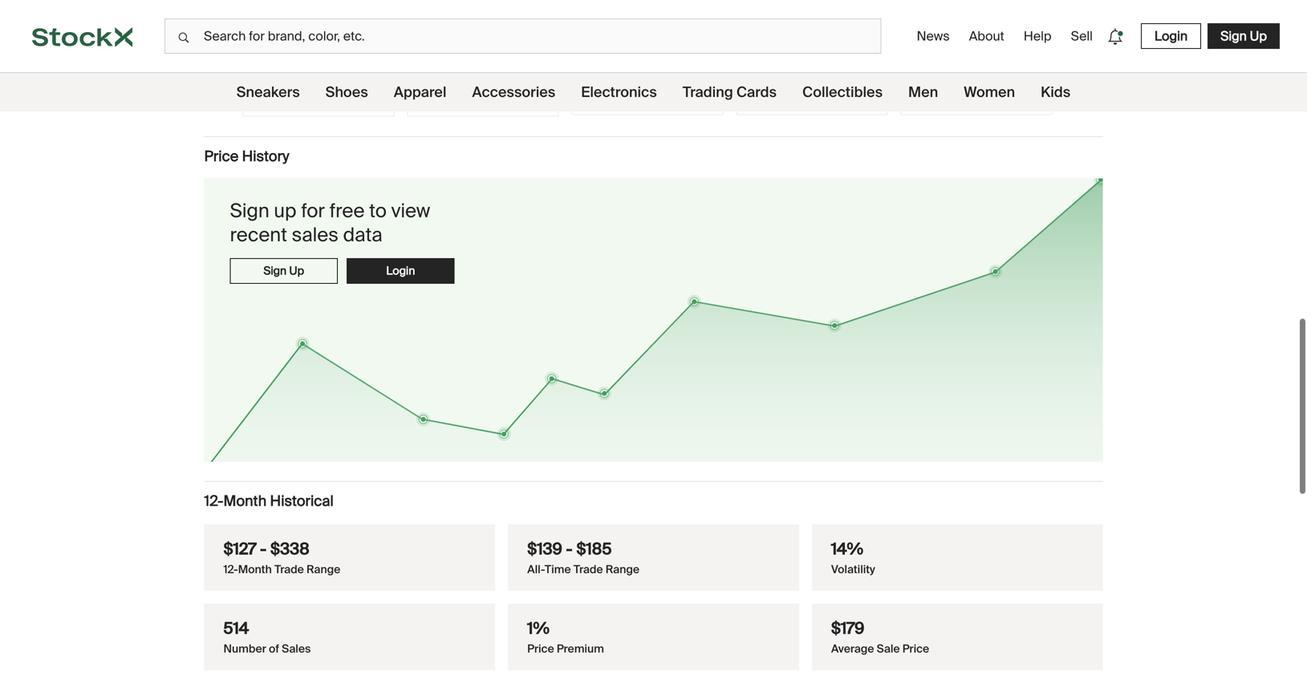 Task type: locate. For each thing, give the bounding box(es) containing it.
women's
[[662, 0, 710, 8]]

toaster down series
[[772, 8, 811, 23]]

0 vertical spatial toaster
[[819, 0, 858, 8]]

sign up
[[1221, 28, 1267, 45], [264, 248, 304, 263]]

2 tazz from the left
[[443, 0, 466, 8]]

12-
[[204, 477, 224, 496], [224, 547, 238, 562]]

shoes
[[326, 83, 368, 102]]

tazz
[[278, 0, 301, 8], [443, 0, 466, 8]]

2 range from the left
[[606, 547, 640, 562]]

1 horizontal spatial trade
[[574, 547, 603, 562]]

1 ship from the left
[[303, 75, 323, 88]]

lowest down heritage on the top of page
[[250, 29, 282, 41]]

last sale: $180
[[582, 74, 650, 87]]

0 horizontal spatial slipper
[[304, 0, 341, 8]]

1 - from the left
[[260, 524, 267, 545]]

1 vertical spatial sign up button
[[230, 243, 338, 269]]

1% price premium
[[527, 604, 604, 642]]

0 vertical spatial login
[[1155, 28, 1188, 45]]

0 vertical spatial up
[[1250, 28, 1267, 45]]

slipper left "sand"
[[469, 0, 506, 8]]

last sale: $375
[[911, 74, 980, 87]]

all-
[[527, 547, 545, 562]]

$55 down plug)
[[744, 45, 773, 65]]

tazz up $130
[[443, 0, 466, 8]]

1 horizontal spatial sale:
[[768, 74, 790, 87]]

tazz inside ugg tazz slipper sand (women's)
[[443, 0, 466, 8]]

trading
[[683, 83, 733, 102]]

stockx logo image
[[32, 27, 132, 47]]

1 sale: from the left
[[604, 74, 626, 87]]

ship left shoes on the left top of the page
[[303, 75, 323, 88]]

0 horizontal spatial login button
[[347, 243, 455, 269]]

tazz inside ugg tazz slipper heritage braid natural (women's)
[[278, 0, 301, 8]]

login down the view
[[386, 248, 415, 263]]

12-month historical
[[204, 477, 334, 496]]

news link
[[910, 21, 956, 51]]

$375
[[958, 74, 980, 87]]

1 ugg from the left
[[250, 0, 276, 8]]

1 vertical spatial month
[[238, 547, 272, 562]]

1 slipper from the left
[[304, 0, 341, 8]]

0 horizontal spatial ask
[[284, 29, 301, 41]]

- for $139
[[566, 524, 573, 545]]

login button down data
[[347, 243, 455, 269]]

0 horizontal spatial xpress ship
[[269, 75, 323, 88]]

$139 up all-
[[527, 524, 562, 545]]

1 vertical spatial $55
[[793, 74, 811, 87]]

12- down $127
[[224, 547, 238, 562]]

month down $127
[[238, 547, 272, 562]]

2 slipper from the left
[[469, 0, 506, 8]]

1 lowest from the left
[[250, 29, 282, 41]]

1 last from the left
[[582, 74, 601, 87]]

- inside $139           -            $185 all-time trade range
[[566, 524, 573, 545]]

1 vertical spatial 12-
[[224, 547, 238, 562]]

login button
[[1141, 23, 1202, 49], [347, 243, 455, 269]]

ask inside lowest ask $140
[[284, 29, 301, 41]]

lowest ask
[[908, 29, 959, 41]]

last for xbox series s toaster 2 slice toaster  18083 (us plug)
[[747, 74, 766, 87]]

1 horizontal spatial up
[[1250, 28, 1267, 45]]

price left history
[[204, 132, 239, 151]]

price down 1%
[[527, 627, 554, 642]]

sign inside sign up for free to view recent sales data
[[230, 183, 269, 208]]

last
[[582, 74, 601, 87], [747, 74, 766, 87], [911, 74, 930, 87]]

xpress down $140
[[269, 75, 300, 88]]

slipper inside ugg tazz slipper sand (women's)
[[469, 0, 506, 8]]

login for the topmost login button
[[1155, 28, 1188, 45]]

12- inside $127         -          $338 12-month trade range
[[224, 547, 238, 562]]

2 horizontal spatial last
[[911, 74, 930, 87]]

0 horizontal spatial sale:
[[604, 74, 626, 87]]

2 ask from the left
[[943, 29, 959, 41]]

0 horizontal spatial ship
[[303, 75, 323, 88]]

0 vertical spatial $55
[[744, 45, 773, 65]]

1 ask from the left
[[284, 29, 301, 41]]

1 xpress ship from the left
[[269, 75, 323, 88]]

0 horizontal spatial ugg
[[250, 0, 276, 8]]

ugg up heritage on the top of page
[[250, 0, 276, 8]]

ugg up $130
[[415, 0, 440, 8]]

0 vertical spatial $139
[[579, 45, 614, 65]]

0 horizontal spatial sign up
[[264, 248, 304, 263]]

ask
[[284, 29, 301, 41], [943, 29, 959, 41]]

jacket
[[651, 8, 685, 23]]

1 vertical spatial login
[[386, 248, 415, 263]]

ugg inside ugg tazz slipper heritage braid natural (women's)
[[250, 0, 276, 8]]

1 trade from the left
[[274, 547, 304, 562]]

514 number of sales
[[224, 604, 311, 642]]

stockx logo link
[[0, 0, 165, 72]]

price right 'sale'
[[903, 627, 930, 642]]

ask down "braid"
[[284, 29, 301, 41]]

range down $185
[[606, 547, 640, 562]]

trade inside $127         -          $338 12-month trade range
[[274, 547, 304, 562]]

collectibles
[[803, 83, 883, 102]]

of
[[269, 627, 279, 642]]

1 vertical spatial sign
[[230, 183, 269, 208]]

$55
[[744, 45, 773, 65], [793, 74, 811, 87]]

0 horizontal spatial range
[[307, 547, 341, 562]]

ugg for ugg tazz slipper sand (women's)
[[415, 0, 440, 8]]

1 horizontal spatial ugg
[[415, 0, 440, 8]]

0 vertical spatial (women's)
[[415, 8, 468, 23]]

1 horizontal spatial xpress ship
[[434, 75, 487, 88]]

ugg inside ugg tazz slipper sand (women's)
[[415, 0, 440, 8]]

login
[[1155, 28, 1188, 45], [386, 248, 415, 263]]

2 horizontal spatial price
[[903, 627, 930, 642]]

month up $127
[[224, 477, 267, 496]]

1 horizontal spatial sign up button
[[1208, 23, 1280, 49]]

0 horizontal spatial price
[[204, 132, 239, 151]]

sign up for bottommost sign up "button"
[[264, 248, 304, 263]]

12- up $127
[[204, 477, 224, 496]]

sale: down plug)
[[768, 74, 790, 87]]

14%
[[831, 524, 864, 545]]

range inside $139           -            $185 all-time trade range
[[606, 547, 640, 562]]

ship for (women's)
[[467, 75, 487, 88]]

ugg
[[250, 0, 276, 8], [415, 0, 440, 8]]

1 tazz from the left
[[278, 0, 301, 8]]

trade down $338
[[274, 547, 304, 562]]

range for $338
[[307, 547, 341, 562]]

accessories link
[[472, 73, 556, 112]]

sign
[[1221, 28, 1247, 45], [230, 183, 269, 208], [264, 248, 287, 263]]

1 vertical spatial login button
[[347, 243, 455, 269]]

1 horizontal spatial $139
[[579, 45, 614, 65]]

natural
[[328, 8, 366, 23]]

xpress ship for braid
[[269, 75, 323, 88]]

last down plug)
[[747, 74, 766, 87]]

2 trade from the left
[[574, 547, 603, 562]]

toaster
[[819, 0, 858, 8], [772, 8, 811, 23]]

fuchsia
[[579, 24, 620, 39]]

0 horizontal spatial up
[[289, 248, 304, 263]]

sell link
[[1065, 21, 1099, 51]]

login button right 'notification unread icon'
[[1141, 23, 1202, 49]]

1 horizontal spatial sign up
[[1221, 28, 1267, 45]]

help
[[1024, 28, 1052, 45]]

last sale: $55
[[747, 74, 811, 87]]

-
[[260, 524, 267, 545], [566, 524, 573, 545]]

- inside $127         -          $338 12-month trade range
[[260, 524, 267, 545]]

2 vertical spatial sign
[[264, 248, 287, 263]]

accessories
[[472, 83, 556, 102]]

0 horizontal spatial last
[[582, 74, 601, 87]]

trade inside $139           -            $185 all-time trade range
[[574, 547, 603, 562]]

(women's) down heritage on the top of page
[[250, 24, 303, 39]]

0 horizontal spatial -
[[260, 524, 267, 545]]

plug)
[[744, 24, 769, 39]]

2 lowest from the left
[[908, 29, 940, 41]]

$338
[[270, 524, 310, 545]]

range for $185
[[606, 547, 640, 562]]

2 xpress from the left
[[434, 75, 465, 88]]

0 horizontal spatial (women's)
[[250, 24, 303, 39]]

tazz up heritage on the top of page
[[278, 0, 301, 8]]

1 horizontal spatial (women's)
[[415, 8, 468, 23]]

1 range from the left
[[307, 547, 341, 562]]

range down $338
[[307, 547, 341, 562]]

0 horizontal spatial $139
[[527, 524, 562, 545]]

sale: left $180
[[604, 74, 626, 87]]

1 horizontal spatial login
[[1155, 28, 1188, 45]]

product category switcher element
[[0, 73, 1307, 112]]

slipper for (women's)
[[469, 0, 506, 8]]

1 horizontal spatial tazz
[[443, 0, 466, 8]]

0 horizontal spatial trade
[[274, 547, 304, 562]]

trade
[[274, 547, 304, 562], [574, 547, 603, 562]]

1 vertical spatial (women's)
[[250, 24, 303, 39]]

slipper up "braid"
[[304, 0, 341, 8]]

price inside the $179 average sale price
[[903, 627, 930, 642]]

north
[[601, 0, 631, 8]]

men
[[909, 83, 938, 102]]

0 horizontal spatial $55
[[744, 45, 773, 65]]

$140
[[250, 45, 286, 65]]

xpress for (women's)
[[434, 75, 465, 88]]

sale: left $375
[[933, 74, 955, 87]]

0 vertical spatial sign up
[[1221, 28, 1267, 45]]

face
[[634, 0, 659, 8]]

price inside 1% price premium
[[527, 627, 554, 642]]

$139
[[579, 45, 614, 65], [527, 524, 562, 545]]

electronics link
[[581, 73, 657, 112]]

(women's) inside ugg tazz slipper heritage braid natural (women's)
[[250, 24, 303, 39]]

2 xpress ship from the left
[[434, 75, 487, 88]]

last left $180
[[582, 74, 601, 87]]

recent
[[230, 207, 287, 232]]

1 vertical spatial toaster
[[772, 8, 811, 23]]

$139 down fuchsia at the left of the page
[[579, 45, 614, 65]]

lowest up last sale: $375
[[908, 29, 940, 41]]

0 horizontal spatial tazz
[[278, 0, 301, 8]]

1 horizontal spatial login button
[[1141, 23, 1202, 49]]

slipper
[[304, 0, 341, 8], [469, 0, 506, 8]]

514
[[224, 604, 249, 624]]

2 ugg from the left
[[415, 0, 440, 8]]

0 horizontal spatial sign up button
[[230, 243, 338, 269]]

1 horizontal spatial xpress
[[434, 75, 465, 88]]

range inside $127         -          $338 12-month trade range
[[307, 547, 341, 562]]

(women's) inside ugg tazz slipper sand (women's)
[[415, 8, 468, 23]]

1 horizontal spatial last
[[747, 74, 766, 87]]

$130
[[415, 45, 450, 65]]

$55 right cards
[[793, 74, 811, 87]]

trade down $185
[[574, 547, 603, 562]]

1 horizontal spatial ask
[[943, 29, 959, 41]]

login right 'notification unread icon'
[[1155, 28, 1188, 45]]

1 horizontal spatial toaster
[[819, 0, 858, 8]]

2 ship from the left
[[467, 75, 487, 88]]

1 vertical spatial sign up
[[264, 248, 304, 263]]

(women's)
[[415, 8, 468, 23], [250, 24, 303, 39]]

2 sale: from the left
[[768, 74, 790, 87]]

slipper inside ugg tazz slipper heritage braid natural (women's)
[[304, 0, 341, 8]]

lowest inside lowest ask $140
[[250, 29, 282, 41]]

shoes link
[[326, 73, 368, 112]]

range
[[307, 547, 341, 562], [606, 547, 640, 562]]

sale: for xbox series s toaster 2 slice toaster  18083 (us plug)
[[768, 74, 790, 87]]

xpress ship down $130
[[434, 75, 487, 88]]

1 xpress from the left
[[269, 75, 300, 88]]

xpress ship down $140
[[269, 75, 323, 88]]

sale:
[[604, 74, 626, 87], [768, 74, 790, 87], [933, 74, 955, 87]]

xpress ship
[[269, 75, 323, 88], [434, 75, 487, 88]]

- up time
[[566, 524, 573, 545]]

toaster up 18083
[[819, 0, 858, 8]]

0 horizontal spatial xpress
[[269, 75, 300, 88]]

1 horizontal spatial range
[[606, 547, 640, 562]]

3 sale: from the left
[[933, 74, 955, 87]]

xpress down $130
[[434, 75, 465, 88]]

2 last from the left
[[747, 74, 766, 87]]

0 vertical spatial 12-
[[204, 477, 224, 496]]

2 - from the left
[[566, 524, 573, 545]]

ship right apparel
[[467, 75, 487, 88]]

ask left about link
[[943, 29, 959, 41]]

sign up button
[[1208, 23, 1280, 49], [230, 243, 338, 269]]

1 horizontal spatial ship
[[467, 75, 487, 88]]

last down news
[[911, 74, 930, 87]]

ship
[[303, 75, 323, 88], [467, 75, 487, 88]]

ugg for ugg tazz slipper heritage braid natural (women's)
[[250, 0, 276, 8]]

xpress for braid
[[269, 75, 300, 88]]

xpress
[[269, 75, 300, 88], [434, 75, 465, 88]]

sign up for the top sign up "button"
[[1221, 28, 1267, 45]]

1 horizontal spatial price
[[527, 627, 554, 642]]

- for $127
[[260, 524, 267, 545]]

1 horizontal spatial slipper
[[469, 0, 506, 8]]

0 horizontal spatial lowest
[[250, 29, 282, 41]]

0 horizontal spatial login
[[386, 248, 415, 263]]

0 vertical spatial month
[[224, 477, 267, 496]]

month
[[224, 477, 267, 496], [238, 547, 272, 562]]

1 horizontal spatial -
[[566, 524, 573, 545]]

2 horizontal spatial sale:
[[933, 74, 955, 87]]

1 horizontal spatial lowest
[[908, 29, 940, 41]]

$127
[[224, 524, 256, 545]]

- right $127
[[260, 524, 267, 545]]

$139 inside the north face women's nuptse short jacket fuchsia pink $139
[[579, 45, 614, 65]]

1 horizontal spatial $55
[[793, 74, 811, 87]]

cards
[[737, 83, 777, 102]]

trade for $185
[[574, 547, 603, 562]]

1 vertical spatial $139
[[527, 524, 562, 545]]

(women's) up $130
[[415, 8, 468, 23]]



Task type: vqa. For each thing, say whether or not it's contained in the screenshot.
(Women's) to the right
yes



Task type: describe. For each thing, give the bounding box(es) containing it.
series
[[773, 0, 806, 8]]

historical
[[270, 477, 334, 496]]

about link
[[963, 21, 1011, 51]]

sales
[[292, 207, 339, 232]]

data
[[343, 207, 383, 232]]

ask for lowest ask $140
[[284, 29, 301, 41]]

apparel
[[394, 83, 447, 102]]

price history
[[204, 132, 289, 151]]

14% volatility
[[831, 524, 876, 562]]

login for login button to the left
[[386, 248, 415, 263]]

for
[[301, 183, 325, 208]]

heritage
[[250, 8, 295, 23]]

sneakers link
[[237, 73, 300, 112]]

tazz for braid
[[278, 0, 301, 8]]

Search... search field
[[165, 18, 882, 54]]

month inside $127         -          $338 12-month trade range
[[238, 547, 272, 562]]

time
[[545, 547, 571, 562]]

s
[[809, 0, 816, 8]]

$179
[[831, 604, 865, 624]]

men link
[[909, 73, 938, 112]]

nuptse
[[579, 8, 617, 23]]

$179 average sale price
[[831, 604, 930, 642]]

slice
[[744, 8, 769, 23]]

18083
[[813, 8, 846, 23]]

0 vertical spatial login button
[[1141, 23, 1202, 49]]

ship for braid
[[303, 75, 323, 88]]

sales
[[282, 627, 311, 642]]

news
[[917, 28, 950, 45]]

last for the north face women's nuptse short jacket fuchsia pink
[[582, 74, 601, 87]]

the north face women's nuptse short jacket fuchsia pink $139
[[579, 0, 710, 65]]

short
[[620, 8, 648, 23]]

sand
[[508, 0, 535, 8]]

3 last from the left
[[911, 74, 930, 87]]

0 horizontal spatial toaster
[[772, 8, 811, 23]]

view
[[391, 183, 430, 208]]

xbox
[[744, 0, 770, 8]]

collectibles link
[[803, 73, 883, 112]]

ask for lowest ask
[[943, 29, 959, 41]]

sale: for the north face women's nuptse short jacket fuchsia pink
[[604, 74, 626, 87]]

trading cards link
[[683, 73, 777, 112]]

ugg tazz slipper sand (women's)
[[415, 0, 535, 23]]

pink
[[622, 24, 645, 39]]

about
[[969, 28, 1005, 45]]

$180
[[629, 74, 650, 87]]

history
[[242, 132, 289, 151]]

volatility
[[831, 547, 876, 562]]

$185
[[577, 524, 612, 545]]

lowest for lowest ask
[[908, 29, 940, 41]]

kids
[[1041, 83, 1071, 102]]

free
[[330, 183, 365, 208]]

average
[[831, 627, 874, 642]]

women
[[964, 83, 1015, 102]]

slipper for braid
[[304, 0, 341, 8]]

trading cards
[[683, 83, 777, 102]]

number
[[224, 627, 266, 642]]

lowest for lowest ask $140
[[250, 29, 282, 41]]

2
[[861, 0, 867, 8]]

trade for $338
[[274, 547, 304, 562]]

premium
[[557, 627, 604, 642]]

sell
[[1071, 28, 1093, 45]]

$139 inside $139           -            $185 all-time trade range
[[527, 524, 562, 545]]

xpress ship for (women's)
[[434, 75, 487, 88]]

kids link
[[1041, 73, 1071, 112]]

0 vertical spatial sign
[[1221, 28, 1247, 45]]

the
[[579, 0, 598, 8]]

notification unread icon image
[[1104, 25, 1127, 48]]

0 vertical spatial sign up button
[[1208, 23, 1280, 49]]

braid
[[298, 8, 325, 23]]

up
[[274, 183, 297, 208]]

1 vertical spatial up
[[289, 248, 304, 263]]

electronics
[[581, 83, 657, 102]]

sign up for free to view recent sales data
[[230, 183, 430, 232]]

women link
[[964, 73, 1015, 112]]

to
[[369, 183, 387, 208]]

ugg tazz slipper heritage braid natural (women's)
[[250, 0, 366, 39]]

apparel link
[[394, 73, 447, 112]]

tazz for (women's)
[[443, 0, 466, 8]]

sneakers
[[237, 83, 300, 102]]

1%
[[527, 604, 550, 624]]

$139           -            $185 all-time trade range
[[527, 524, 640, 562]]

lowest ask $140
[[250, 29, 301, 65]]

xbox series s toaster 2 slice toaster  18083 (us plug)
[[744, 0, 867, 39]]

$127         -          $338 12-month trade range
[[224, 524, 341, 562]]

(us
[[849, 8, 867, 23]]

help link
[[1017, 21, 1058, 51]]

sale
[[877, 627, 900, 642]]



